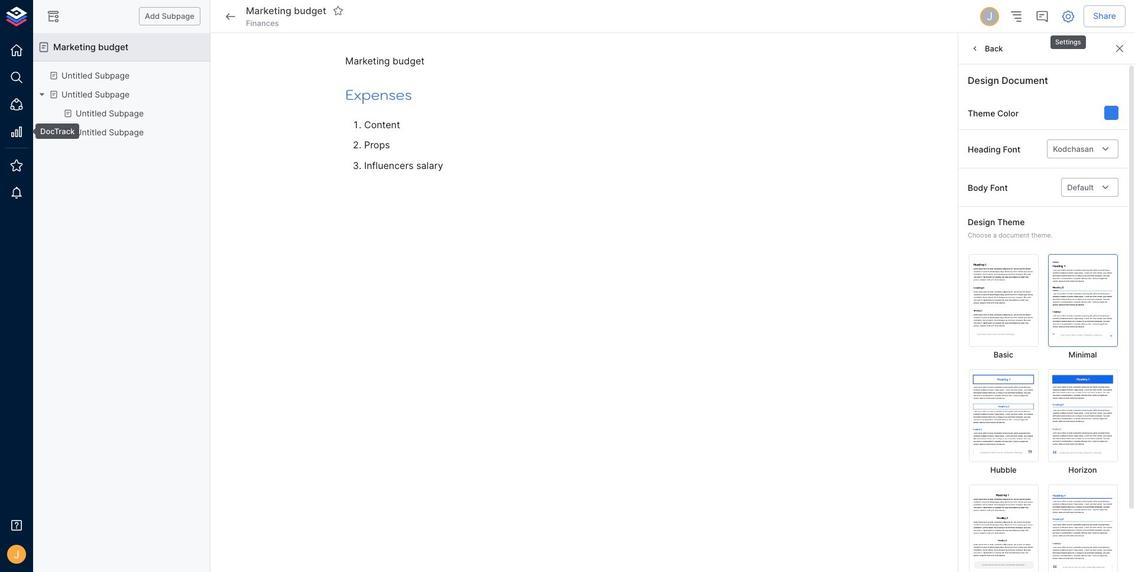 Task type: describe. For each thing, give the bounding box(es) containing it.
go back image
[[224, 9, 238, 23]]

hide wiki image
[[46, 9, 60, 23]]

0 horizontal spatial tooltip
[[27, 124, 79, 139]]

favorite image
[[333, 6, 344, 16]]



Task type: vqa. For each thing, say whether or not it's contained in the screenshot.
DIALOG
no



Task type: locate. For each thing, give the bounding box(es) containing it.
0 vertical spatial tooltip
[[1050, 27, 1088, 51]]

settings image
[[1062, 9, 1076, 23]]

1 horizontal spatial tooltip
[[1050, 27, 1088, 51]]

table of contents image
[[1010, 9, 1024, 23]]

comments image
[[1036, 9, 1050, 23]]

1 vertical spatial tooltip
[[27, 124, 79, 139]]

tooltip
[[1050, 27, 1088, 51], [27, 124, 79, 139]]



